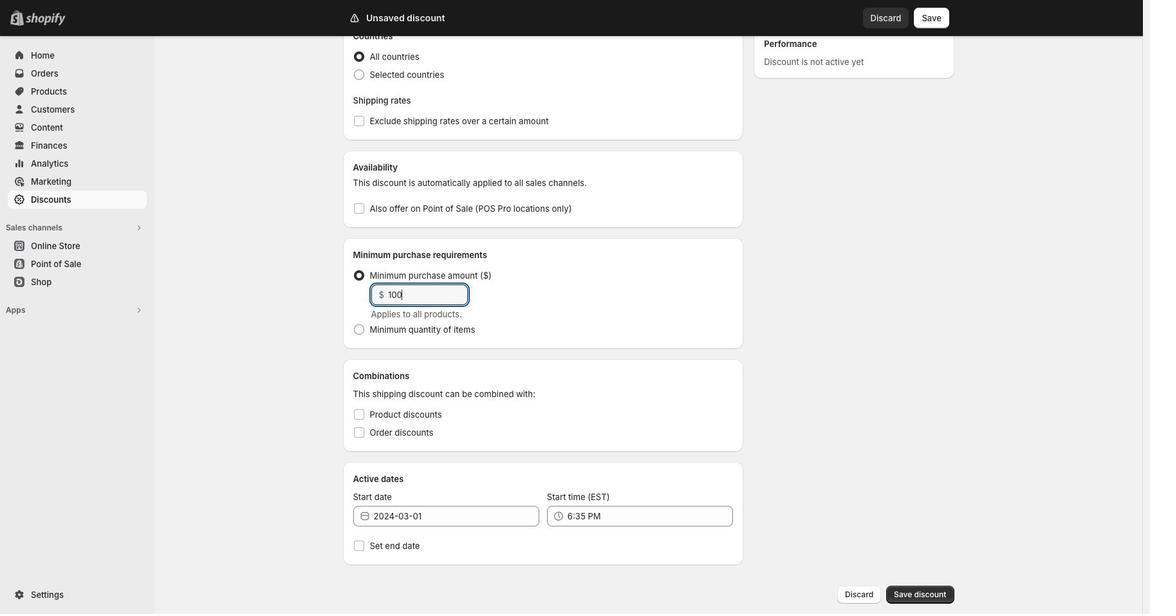 Task type: locate. For each thing, give the bounding box(es) containing it.
shopify image
[[26, 13, 66, 26]]

YYYY-MM-DD text field
[[374, 506, 539, 527]]



Task type: vqa. For each thing, say whether or not it's contained in the screenshot.
Learn
no



Task type: describe. For each thing, give the bounding box(es) containing it.
0.00 text field
[[388, 285, 468, 305]]

Enter time text field
[[568, 506, 734, 527]]



